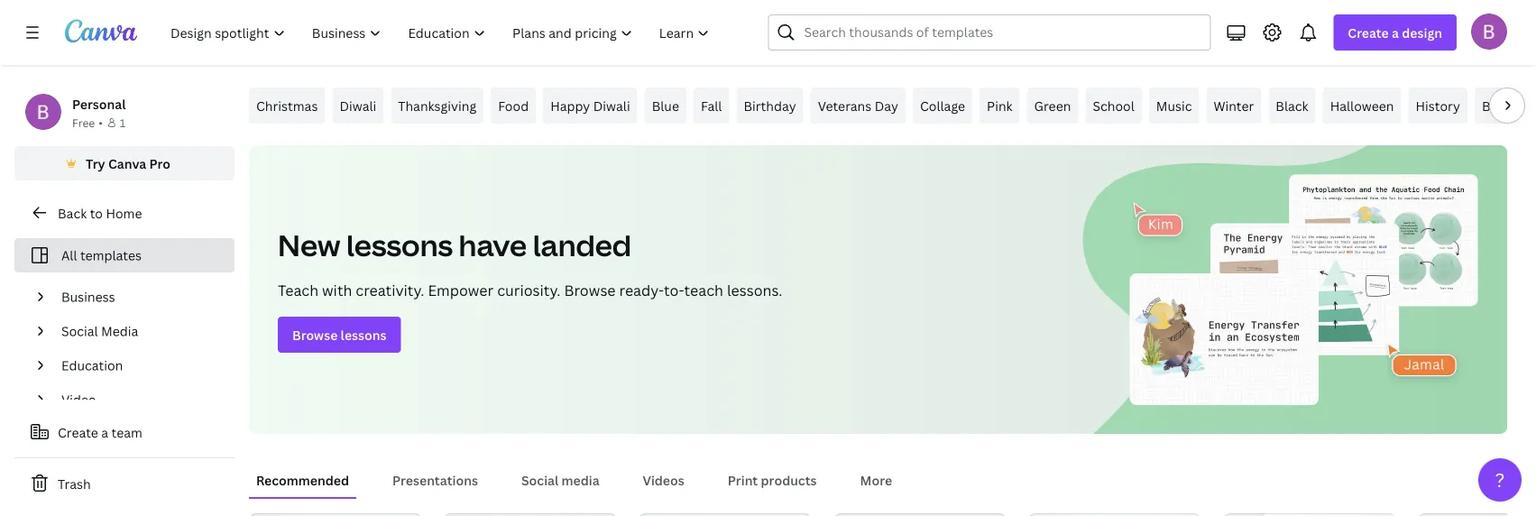 Task type: vqa. For each thing, say whether or not it's contained in the screenshot.
the leftmost up
no



Task type: locate. For each thing, give the bounding box(es) containing it.
business
[[1482, 97, 1536, 114], [61, 288, 115, 305]]

1 horizontal spatial diwali
[[593, 97, 630, 114]]

fall
[[701, 97, 722, 114]]

social
[[61, 323, 98, 340], [521, 471, 559, 488]]

social up education
[[61, 323, 98, 340]]

1 vertical spatial browse
[[292, 326, 338, 343]]

presentations
[[392, 471, 478, 488]]

0 vertical spatial lessons
[[346, 226, 453, 265]]

business link right history
[[1475, 88, 1536, 124]]

business link
[[1475, 88, 1536, 124], [54, 280, 224, 314]]

create
[[1348, 24, 1389, 41], [58, 424, 98, 441]]

new lessons have landed image
[[1074, 145, 1507, 434]]

1 vertical spatial business
[[61, 288, 115, 305]]

0 vertical spatial business link
[[1475, 88, 1536, 124]]

print products
[[728, 471, 817, 488]]

browse lessons link
[[278, 317, 401, 353]]

0 vertical spatial a
[[1392, 24, 1399, 41]]

business up social media
[[61, 288, 115, 305]]

school
[[1093, 97, 1135, 114]]

landed
[[533, 226, 632, 265]]

ready-
[[619, 281, 664, 300]]

veterans day
[[818, 97, 898, 114]]

diwali
[[340, 97, 376, 114], [593, 97, 630, 114]]

veterans
[[818, 97, 872, 114]]

0 horizontal spatial social
[[61, 323, 98, 340]]

create a design button
[[1334, 14, 1457, 51]]

teach
[[278, 281, 319, 300]]

diwali right christmas
[[340, 97, 376, 114]]

0 vertical spatial social
[[61, 323, 98, 340]]

1 vertical spatial a
[[101, 424, 108, 441]]

a inside create a design dropdown button
[[1392, 24, 1399, 41]]

social up whiteboard image
[[521, 471, 559, 488]]

0 horizontal spatial business link
[[54, 280, 224, 314]]

facebook cover image
[[639, 513, 812, 516]]

lessons up creativity.
[[346, 226, 453, 265]]

try canva pro
[[86, 155, 170, 172]]

logo image
[[1223, 513, 1396, 516]]

0 vertical spatial create
[[1348, 24, 1389, 41]]

create down the video
[[58, 424, 98, 441]]

lessons down with
[[341, 326, 386, 343]]

free
[[72, 115, 95, 130]]

team
[[111, 424, 142, 441]]

2 diwali from the left
[[593, 97, 630, 114]]

pro
[[149, 155, 170, 172]]

green link
[[1027, 88, 1078, 124]]

whiteboard image
[[444, 513, 617, 516]]

0 horizontal spatial diwali
[[340, 97, 376, 114]]

create a team button
[[14, 414, 235, 450]]

business link up media on the bottom of the page
[[54, 280, 224, 314]]

more
[[860, 471, 892, 488]]

0 horizontal spatial create
[[58, 424, 98, 441]]

canva
[[108, 155, 146, 172]]

videos
[[643, 471, 685, 488]]

1 horizontal spatial business
[[1482, 97, 1536, 114]]

curiosity.
[[497, 281, 561, 300]]

winter link
[[1207, 88, 1261, 124]]

social media
[[521, 471, 600, 488]]

browse
[[564, 281, 616, 300], [292, 326, 338, 343]]

print
[[728, 471, 758, 488]]

1 vertical spatial lessons
[[341, 326, 386, 343]]

doc image
[[249, 513, 422, 516], [249, 513, 422, 516]]

1 vertical spatial create
[[58, 424, 98, 441]]

None search field
[[768, 14, 1211, 51]]

0 horizontal spatial a
[[101, 424, 108, 441]]

social inside button
[[521, 471, 559, 488]]

1 horizontal spatial social
[[521, 471, 559, 488]]

design
[[1402, 24, 1442, 41]]

with
[[322, 281, 352, 300]]

recommended button
[[249, 463, 356, 497]]

diwali right the happy
[[593, 97, 630, 114]]

0 horizontal spatial browse
[[292, 326, 338, 343]]

lessons for new
[[346, 226, 453, 265]]

free •
[[72, 115, 103, 130]]

0 vertical spatial browse
[[564, 281, 616, 300]]

veterans day link
[[811, 88, 906, 124]]

create a design
[[1348, 24, 1442, 41]]

trash
[[58, 475, 91, 492]]

birthday link
[[737, 88, 803, 124]]

winter
[[1214, 97, 1254, 114]]

video link
[[54, 382, 224, 417]]

thanksgiving link
[[391, 88, 484, 124]]

a
[[1392, 24, 1399, 41], [101, 424, 108, 441]]

? button
[[1479, 458, 1522, 502]]

thanksgiving
[[398, 97, 476, 114]]

1 vertical spatial social
[[521, 471, 559, 488]]

a inside create a team button
[[101, 424, 108, 441]]

a left team
[[101, 424, 108, 441]]

1 diwali from the left
[[340, 97, 376, 114]]

music link
[[1149, 88, 1199, 124]]

a for team
[[101, 424, 108, 441]]

create a team
[[58, 424, 142, 441]]

1 horizontal spatial a
[[1392, 24, 1399, 41]]

blue link
[[645, 88, 686, 124]]

templates
[[80, 247, 142, 264]]

browse down teach
[[292, 326, 338, 343]]

food link
[[491, 88, 536, 124]]

create inside dropdown button
[[1348, 24, 1389, 41]]

social media button
[[514, 463, 607, 497]]

0 horizontal spatial business
[[61, 288, 115, 305]]

more button
[[853, 463, 900, 497]]

business right history
[[1482, 97, 1536, 114]]

black link
[[1269, 88, 1316, 124]]

browse down landed
[[564, 281, 616, 300]]

christmas link
[[249, 88, 325, 124]]

back to home
[[58, 204, 142, 221]]

1 horizontal spatial create
[[1348, 24, 1389, 41]]

diwali link
[[332, 88, 384, 124]]

create inside button
[[58, 424, 98, 441]]

a left design
[[1392, 24, 1399, 41]]

create left design
[[1348, 24, 1389, 41]]

social media
[[61, 323, 138, 340]]



Task type: describe. For each thing, give the bounding box(es) containing it.
happy diwali link
[[543, 88, 637, 124]]

pink link
[[980, 88, 1020, 124]]

•
[[99, 115, 103, 130]]

try
[[86, 155, 105, 172]]

social media link
[[54, 314, 224, 348]]

instagram reel image
[[1028, 513, 1202, 516]]

recommended
[[256, 471, 349, 488]]

social for social media
[[61, 323, 98, 340]]

blue
[[652, 97, 679, 114]]

christmas
[[256, 97, 318, 114]]

banner (landscape) image
[[1418, 513, 1536, 516]]

halloween
[[1330, 97, 1394, 114]]

education
[[61, 357, 123, 374]]

birthday
[[744, 97, 796, 114]]

creativity.
[[356, 281, 424, 300]]

food
[[498, 97, 529, 114]]

back
[[58, 204, 87, 221]]

have
[[459, 226, 527, 265]]

create for create a design
[[1348, 24, 1389, 41]]

media
[[562, 471, 600, 488]]

?
[[1495, 467, 1505, 493]]

day
[[875, 97, 898, 114]]

social for social media
[[521, 471, 559, 488]]

halloween link
[[1323, 88, 1401, 124]]

history link
[[1409, 88, 1468, 124]]

collage
[[920, 97, 965, 114]]

personal
[[72, 95, 126, 112]]

lessons for browse
[[341, 326, 386, 343]]

empower
[[428, 281, 494, 300]]

trash link
[[14, 465, 235, 502]]

videos button
[[636, 463, 692, 497]]

collage link
[[913, 88, 973, 124]]

create for create a team
[[58, 424, 98, 441]]

home
[[106, 204, 142, 221]]

video
[[61, 391, 96, 408]]

browse lessons
[[292, 326, 386, 343]]

1 horizontal spatial browse
[[564, 281, 616, 300]]

try canva pro button
[[14, 146, 235, 180]]

happy
[[550, 97, 590, 114]]

new lessons have landed
[[278, 226, 632, 265]]

to-
[[664, 281, 684, 300]]

fall link
[[694, 88, 729, 124]]

music
[[1156, 97, 1192, 114]]

Search search field
[[804, 15, 1199, 50]]

presentations button
[[385, 463, 485, 497]]

history
[[1416, 97, 1460, 114]]

to
[[90, 204, 103, 221]]

all templates
[[61, 247, 142, 264]]

teach with creativity. empower curiosity. browse ready-to-teach lessons.
[[278, 281, 783, 300]]

bob builder image
[[1471, 13, 1507, 49]]

new
[[278, 226, 340, 265]]

1 vertical spatial business link
[[54, 280, 224, 314]]

green
[[1034, 97, 1071, 114]]

pink
[[987, 97, 1013, 114]]

a for design
[[1392, 24, 1399, 41]]

print products button
[[721, 463, 824, 497]]

all
[[61, 247, 77, 264]]

happy diwali
[[550, 97, 630, 114]]

lessons.
[[727, 281, 783, 300]]

1 horizontal spatial business link
[[1475, 88, 1536, 124]]

education link
[[54, 348, 224, 382]]

school link
[[1086, 88, 1142, 124]]

1
[[120, 115, 126, 130]]

back to home link
[[14, 195, 235, 231]]

0 vertical spatial business
[[1482, 97, 1536, 114]]

media
[[101, 323, 138, 340]]

top level navigation element
[[159, 14, 725, 51]]

black
[[1276, 97, 1309, 114]]

teach
[[684, 281, 723, 300]]



